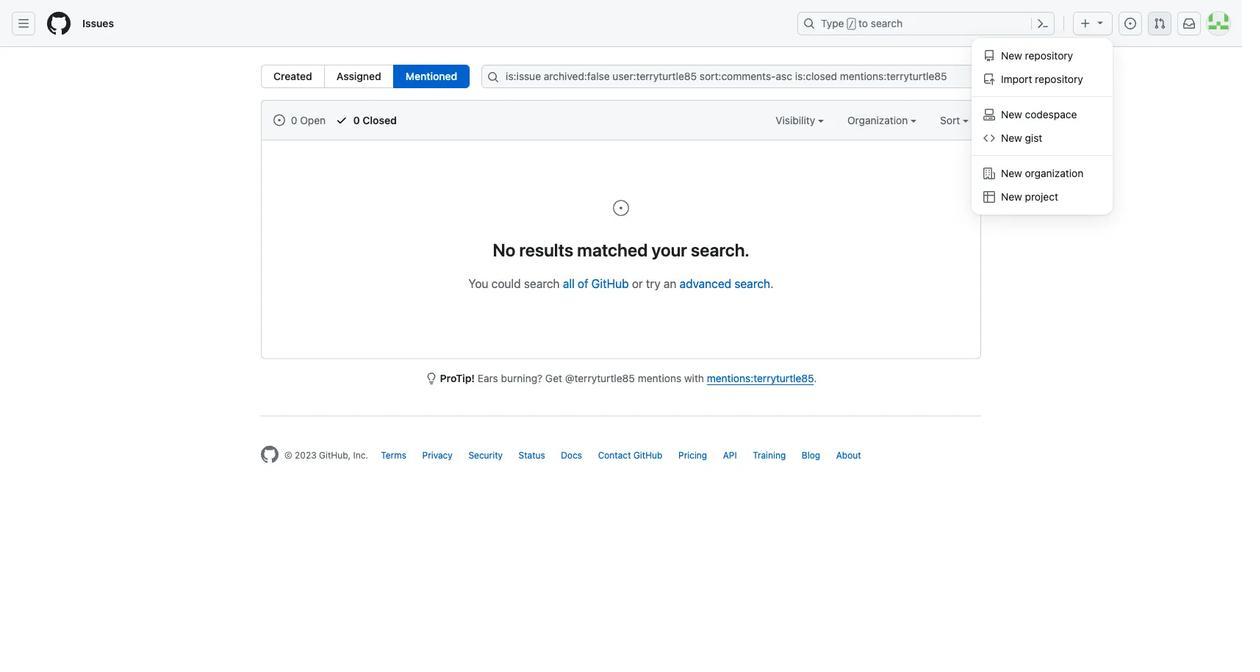 Task type: locate. For each thing, give the bounding box(es) containing it.
try
[[646, 276, 661, 290]]

1 horizontal spatial 0
[[353, 114, 360, 126]]

2 new from the top
[[1001, 108, 1023, 121]]

contact github link
[[598, 450, 663, 461]]

plus image
[[1080, 18, 1092, 29]]

0 left open
[[291, 114, 297, 126]]

open
[[300, 114, 326, 126]]

footer
[[249, 416, 993, 500]]

your
[[652, 239, 687, 260]]

check image
[[336, 114, 348, 126]]

issue opened image
[[1125, 18, 1137, 29], [274, 114, 285, 126], [613, 199, 630, 217]]

1 vertical spatial .
[[814, 372, 817, 385]]

5 new from the top
[[1001, 191, 1023, 203]]

mentions:terryturtle85 link
[[707, 372, 814, 385]]

status
[[519, 450, 545, 461]]

0 vertical spatial repository
[[1025, 50, 1074, 62]]

sort
[[941, 114, 960, 126]]

mentions
[[638, 372, 682, 385]]

results
[[520, 239, 574, 260]]

you could search all of github or try an advanced search .
[[469, 276, 774, 290]]

training
[[753, 450, 786, 461]]

issue opened image left the git pull request "image"
[[1125, 18, 1137, 29]]

search right to
[[871, 17, 903, 29]]

new up new project
[[1001, 167, 1023, 179]]

issue opened image left '0 open'
[[274, 114, 285, 126]]

1 vertical spatial issue opened image
[[274, 114, 285, 126]]

could
[[492, 276, 521, 290]]

github
[[592, 276, 629, 290], [634, 450, 663, 461]]

homepage image
[[47, 12, 71, 35]]

new codespace
[[1001, 108, 1077, 121]]

contact
[[598, 450, 631, 461]]

organization
[[1025, 167, 1084, 179]]

privacy link
[[422, 450, 453, 461]]

2 horizontal spatial issue opened image
[[1125, 18, 1137, 29]]

mentions:terryturtle85
[[707, 372, 814, 385]]

an
[[664, 276, 677, 290]]

burning?
[[501, 372, 543, 385]]

1 vertical spatial repository
[[1035, 73, 1084, 85]]

all of github link
[[563, 276, 629, 290]]

new
[[1001, 50, 1023, 62], [1001, 108, 1023, 121], [1001, 132, 1023, 144], [1001, 167, 1023, 179], [1001, 191, 1023, 203]]

0 right check "image"
[[353, 114, 360, 126]]

api link
[[723, 450, 737, 461]]

Search all issues text field
[[482, 65, 982, 88]]

security
[[469, 450, 503, 461]]

repository down new repository link
[[1035, 73, 1084, 85]]

1 horizontal spatial issue opened image
[[613, 199, 630, 217]]

1 0 from the left
[[291, 114, 297, 126]]

repository
[[1025, 50, 1074, 62], [1035, 73, 1084, 85]]

new gist
[[1001, 132, 1043, 144]]

docs
[[561, 450, 582, 461]]

0 horizontal spatial github
[[592, 276, 629, 290]]

new up new gist
[[1001, 108, 1023, 121]]

issue opened image up no results matched your search.
[[613, 199, 630, 217]]

of
[[578, 276, 589, 290]]

0 horizontal spatial issue opened image
[[274, 114, 285, 126]]

organization
[[848, 114, 911, 126]]

protip! ears burning? get @terryturtle85 mentions with mentions:terryturtle85 .
[[440, 372, 817, 385]]

privacy
[[422, 450, 453, 461]]

pricing
[[679, 450, 707, 461]]

new for new project
[[1001, 191, 1023, 203]]

about
[[837, 450, 862, 461]]

menu containing new repository
[[972, 38, 1113, 215]]

security link
[[469, 450, 503, 461]]

homepage image
[[261, 446, 279, 464]]

new left project
[[1001, 191, 1023, 203]]

status link
[[519, 450, 545, 461]]

new inside button
[[1001, 191, 1023, 203]]

matched
[[577, 239, 648, 260]]

4 new from the top
[[1001, 167, 1023, 179]]

with
[[685, 372, 704, 385]]

new codespace link
[[978, 103, 1107, 126]]

type / to search
[[821, 17, 903, 29]]

search down search.
[[735, 276, 771, 290]]

github right contact
[[634, 450, 663, 461]]

0 closed link
[[336, 113, 397, 128]]

0 for open
[[291, 114, 297, 126]]

new left gist
[[1001, 132, 1023, 144]]

0 horizontal spatial 0
[[291, 114, 297, 126]]

0 vertical spatial .
[[771, 276, 774, 290]]

1 horizontal spatial github
[[634, 450, 663, 461]]

closed
[[363, 114, 397, 126]]

2 0 from the left
[[353, 114, 360, 126]]

0
[[291, 114, 297, 126], [353, 114, 360, 126]]

.
[[771, 276, 774, 290], [814, 372, 817, 385]]

sort button
[[941, 113, 969, 128]]

1 new from the top
[[1001, 50, 1023, 62]]

3 new from the top
[[1001, 132, 1023, 144]]

search.
[[691, 239, 750, 260]]

repository up "import repository"
[[1025, 50, 1074, 62]]

search left all
[[524, 276, 560, 290]]

github,
[[319, 450, 351, 461]]

0 vertical spatial issue opened image
[[1125, 18, 1137, 29]]

search
[[871, 17, 903, 29], [524, 276, 560, 290], [735, 276, 771, 290]]

new organization
[[1001, 167, 1084, 179]]

new up import
[[1001, 50, 1023, 62]]

menu
[[972, 38, 1113, 215]]

terms
[[381, 450, 407, 461]]

new project button
[[978, 185, 1107, 209]]

2 vertical spatial issue opened image
[[613, 199, 630, 217]]

contact github
[[598, 450, 663, 461]]

github right the of on the top
[[592, 276, 629, 290]]

/
[[849, 19, 854, 29]]

blog
[[802, 450, 821, 461]]

import repository
[[1001, 73, 1084, 85]]



Task type: describe. For each thing, give the bounding box(es) containing it.
light bulb image
[[426, 373, 437, 385]]

all
[[563, 276, 575, 290]]

mentioned link
[[393, 65, 470, 88]]

pricing link
[[679, 450, 707, 461]]

0 open link
[[274, 113, 326, 128]]

new project
[[1001, 191, 1059, 203]]

2 horizontal spatial search
[[871, 17, 903, 29]]

new for new codespace
[[1001, 108, 1023, 121]]

new repository
[[1001, 50, 1074, 62]]

or
[[632, 276, 643, 290]]

codespace
[[1025, 108, 1077, 121]]

import repository link
[[978, 68, 1107, 91]]

created link
[[261, 65, 325, 88]]

new gist link
[[978, 126, 1107, 150]]

no results matched your search.
[[493, 239, 750, 260]]

new for new repository
[[1001, 50, 1023, 62]]

1 horizontal spatial .
[[814, 372, 817, 385]]

no
[[493, 239, 516, 260]]

© 2023 github, inc.
[[285, 450, 368, 461]]

issues
[[82, 17, 114, 29]]

0 open
[[288, 114, 326, 126]]

command palette image
[[1038, 18, 1049, 29]]

visibility button
[[776, 113, 824, 128]]

type
[[821, 17, 845, 29]]

search image
[[488, 71, 499, 83]]

©
[[285, 450, 292, 461]]

assigned link
[[324, 65, 394, 88]]

2023
[[295, 450, 317, 461]]

assigned
[[337, 70, 382, 82]]

new for new gist
[[1001, 132, 1023, 144]]

issues element
[[261, 65, 470, 88]]

to
[[859, 17, 868, 29]]

get
[[546, 372, 563, 385]]

ears
[[478, 372, 498, 385]]

issue opened image inside 0 open link
[[274, 114, 285, 126]]

0 closed
[[351, 114, 397, 126]]

visibility
[[776, 114, 818, 126]]

0 horizontal spatial .
[[771, 276, 774, 290]]

inc.
[[353, 450, 368, 461]]

1 vertical spatial github
[[634, 450, 663, 461]]

@terryturtle85
[[565, 372, 635, 385]]

created
[[274, 70, 312, 82]]

project
[[1025, 191, 1059, 203]]

you
[[469, 276, 489, 290]]

0 for closed
[[353, 114, 360, 126]]

advanced
[[680, 276, 732, 290]]

0 vertical spatial github
[[592, 276, 629, 290]]

Issues search field
[[482, 65, 982, 88]]

notifications image
[[1184, 18, 1196, 29]]

0 horizontal spatial search
[[524, 276, 560, 290]]

blog link
[[802, 450, 821, 461]]

new repository link
[[978, 44, 1107, 68]]

docs link
[[561, 450, 582, 461]]

terms link
[[381, 450, 407, 461]]

new for new organization
[[1001, 167, 1023, 179]]

api
[[723, 450, 737, 461]]

triangle down image
[[1095, 17, 1107, 28]]

repository for new repository
[[1025, 50, 1074, 62]]

advanced search link
[[680, 276, 771, 290]]

footer containing © 2023 github, inc.
[[249, 416, 993, 500]]

gist
[[1025, 132, 1043, 144]]

mentioned
[[406, 70, 457, 82]]

organization button
[[848, 113, 917, 128]]

training link
[[753, 450, 786, 461]]

protip!
[[440, 372, 475, 385]]

git pull request image
[[1154, 18, 1166, 29]]

new organization link
[[978, 162, 1107, 185]]

about link
[[837, 450, 862, 461]]

1 horizontal spatial search
[[735, 276, 771, 290]]

repository for import repository
[[1035, 73, 1084, 85]]

import
[[1001, 73, 1033, 85]]



Task type: vqa. For each thing, say whether or not it's contained in the screenshot.
'0' inside '0 open' link
yes



